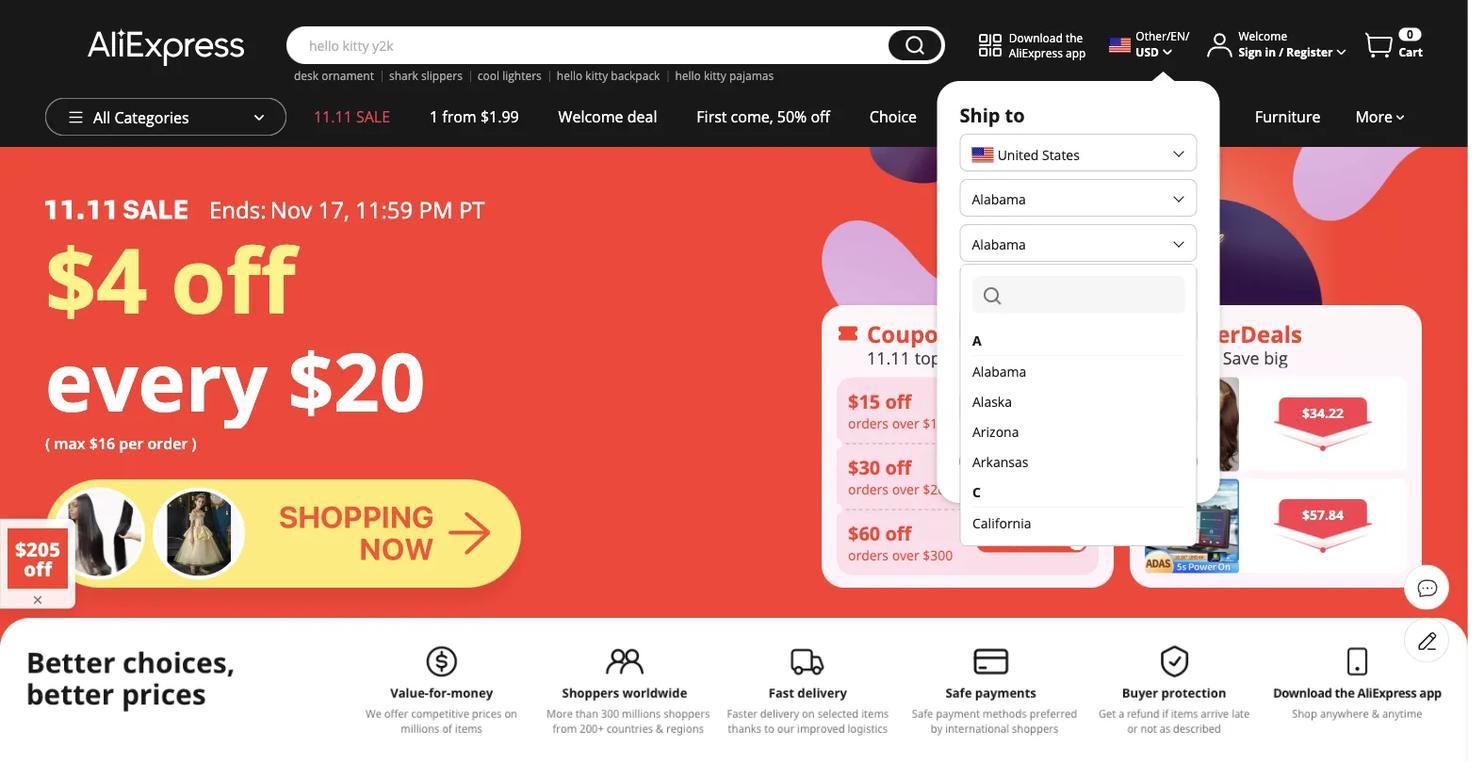 Task type: locate. For each thing, give the bounding box(es) containing it.
2 orders from the top
[[848, 480, 889, 498]]

welcome up furniture
[[1239, 28, 1287, 44]]

over inside $30 off orders over $200
[[892, 480, 919, 498]]

united
[[998, 146, 1039, 164]]

colorado
[[972, 544, 1028, 562]]

christmas
[[1145, 106, 1216, 127]]

download the aliexpress app
[[1009, 29, 1086, 60]]

aliexpress
[[1009, 45, 1063, 60]]

sale
[[356, 106, 390, 127]]

orders inside $15 off orders over $100
[[848, 414, 889, 432]]

hello kitty y2k text field
[[300, 36, 879, 55]]

None field
[[972, 276, 1185, 314]]

hello kitty pajamas link
[[675, 68, 774, 83]]

) inside every $20 ( max $16 per order )
[[192, 433, 197, 454]]

every
[[45, 326, 267, 435]]

coupon
[[867, 319, 953, 349]]

welcome for welcome deal
[[558, 106, 623, 127]]

0 horizontal spatial 11.11
[[314, 106, 352, 127]]

1 horizontal spatial hello
[[675, 68, 701, 83]]

( right eur
[[1001, 401, 1004, 419]]

aeus60
[[1017, 534, 1061, 550]]

orders for $15
[[848, 414, 889, 432]]

off for $60 off orders over $300
[[885, 520, 912, 546]]

/
[[1186, 28, 1190, 44], [1279, 44, 1284, 59]]

product image image
[[1145, 377, 1239, 472], [1145, 479, 1239, 573]]

2 code: from the top
[[984, 468, 1016, 484]]

1 vertical spatial over
[[892, 480, 919, 498]]

1 vertical spatial alabama
[[972, 235, 1026, 253]]

code: for code: aeus30
[[984, 468, 1016, 484]]

0 horizontal spatial (
[[45, 433, 50, 454]]

( left 'max'
[[45, 433, 50, 454]]

alabama up the alaska
[[972, 362, 1026, 380]]

over inside $60 off orders over $300
[[892, 546, 919, 564]]

over inside $15 off orders over $100
[[892, 414, 919, 432]]

over left the $200
[[892, 480, 919, 498]]

0 vertical spatial code:
[[984, 402, 1016, 419]]

2 alabama from the top
[[972, 235, 1026, 253]]

off inside $15 off orders over $100
[[885, 388, 912, 414]]

cool lighters link
[[478, 68, 542, 83]]

1 vertical spatial product image image
[[1145, 479, 1239, 573]]

2 vertical spatial orders
[[848, 546, 889, 564]]

1 vertical spatial orders
[[848, 480, 889, 498]]

deal
[[627, 106, 657, 127]]

1 horizontal spatial kitty
[[704, 68, 726, 83]]

1 horizontal spatial superdeals
[[1175, 319, 1302, 349]]

eur
[[972, 401, 997, 419]]

1 vertical spatial welcome
[[558, 106, 623, 127]]

off inside $60 off orders over $300
[[885, 520, 912, 546]]

1 over from the top
[[892, 414, 919, 432]]

3 over from the top
[[892, 546, 919, 564]]

kitty left pajamas
[[704, 68, 726, 83]]

2 vertical spatial over
[[892, 546, 919, 564]]

2 product image image from the top
[[1145, 479, 1239, 573]]

first come, 50% off
[[697, 106, 830, 127]]

1 from $1.99 link
[[410, 98, 539, 136]]

1 orders from the top
[[848, 414, 889, 432]]

alabama up language
[[972, 235, 1026, 253]]

pajamas
[[729, 68, 774, 83]]

over for $60 off
[[892, 546, 919, 564]]

desk ornament
[[294, 68, 374, 83]]

0 vertical spatial product image image
[[1145, 377, 1239, 472]]

1 horizontal spatial (
[[1001, 401, 1004, 419]]

1 code: from the top
[[984, 402, 1016, 419]]

2 vertical spatial code:
[[984, 534, 1016, 550]]

1 alabama from the top
[[972, 190, 1026, 208]]

off
[[811, 106, 830, 127], [171, 218, 295, 340], [885, 388, 912, 414], [885, 454, 912, 480], [885, 520, 912, 546]]

1 kitty from the left
[[586, 68, 608, 83]]

1 horizontal spatial /
[[1279, 44, 1284, 59]]

) right euro
[[1040, 401, 1044, 419]]

off inside $30 off orders over $200
[[885, 454, 912, 480]]

3 orders from the top
[[848, 546, 889, 564]]

1 hello from the left
[[557, 68, 583, 83]]

plus link
[[937, 98, 1005, 136]]

big
[[1264, 346, 1288, 369]]

off for $30 off orders over $200
[[885, 454, 912, 480]]

1 vertical spatial code:
[[984, 468, 1016, 484]]

welcome down the hello kitty backpack link
[[558, 106, 623, 127]]

code: up arizona
[[984, 402, 1016, 419]]

superdeals
[[1025, 106, 1105, 127], [1175, 319, 1302, 349]]

None button
[[888, 30, 941, 60]]

0 vertical spatial orders
[[848, 414, 889, 432]]

over left $100
[[892, 414, 919, 432]]

$15 off orders over $100
[[848, 388, 953, 432]]

0 vertical spatial alabama
[[972, 190, 1026, 208]]

code:
[[984, 402, 1016, 419], [984, 468, 1016, 484], [984, 534, 1016, 550]]

nov
[[270, 194, 312, 225]]

11.11
[[314, 106, 352, 127], [867, 346, 910, 369], [1175, 346, 1218, 369]]

superdeals for superdeals 11.11 save big
[[1175, 319, 1302, 349]]

sign
[[1239, 44, 1262, 59]]

/ right 'other/'
[[1186, 28, 1190, 44]]

over left $300
[[892, 546, 919, 564]]

euro
[[1008, 401, 1037, 419]]

hello up first
[[675, 68, 701, 83]]

0 vertical spatial welcome
[[1239, 28, 1287, 44]]

united states
[[998, 146, 1080, 164]]

0 horizontal spatial hello
[[557, 68, 583, 83]]

orders inside $30 off orders over $200
[[848, 480, 889, 498]]

1 horizontal spatial )
[[1040, 401, 1044, 419]]

furniture link
[[1235, 98, 1340, 136]]

1 vertical spatial )
[[192, 433, 197, 454]]

0 horizontal spatial /
[[1186, 28, 1190, 44]]

app
[[1066, 45, 1086, 60]]

california
[[972, 514, 1031, 532]]

plus
[[956, 106, 986, 127]]

all categories
[[93, 107, 189, 128]]

orders inside $60 off orders over $300
[[848, 546, 889, 564]]

0 horizontal spatial )
[[192, 433, 197, 454]]

the
[[1066, 29, 1083, 45]]

0 vertical spatial superdeals
[[1025, 106, 1105, 127]]

0 horizontal spatial kitty
[[586, 68, 608, 83]]

over
[[892, 414, 919, 432], [892, 480, 919, 498], [892, 546, 919, 564]]

code: right c
[[984, 468, 1016, 484]]

discounts
[[946, 346, 1022, 369]]

11.11 left sale
[[314, 106, 352, 127]]

0 horizontal spatial welcome
[[558, 106, 623, 127]]

2 over from the top
[[892, 480, 919, 498]]

0 horizontal spatial superdeals
[[1025, 106, 1105, 127]]

1 vertical spatial (
[[45, 433, 50, 454]]

desk
[[294, 68, 319, 83]]

0 vertical spatial )
[[1040, 401, 1044, 419]]

more
[[1355, 106, 1393, 127]]

alabama down united
[[972, 190, 1026, 208]]

/ right the in
[[1279, 44, 1284, 59]]

cool
[[478, 68, 500, 83]]

orders for $30
[[848, 480, 889, 498]]

over for $15 off
[[892, 414, 919, 432]]

order
[[148, 433, 188, 454]]

11.11 top discounts
[[867, 346, 1022, 369]]

$16
[[89, 433, 115, 454]]

coupon bg image
[[837, 377, 1099, 575]]

0 vertical spatial over
[[892, 414, 919, 432]]

2 hello from the left
[[675, 68, 701, 83]]

hello down hello kitty y2k text field at top
[[557, 68, 583, 83]]

1 vertical spatial superdeals
[[1175, 319, 1302, 349]]

en
[[1171, 28, 1186, 44]]

1 horizontal spatial 11.11
[[867, 346, 910, 369]]

1 product image image from the top
[[1145, 377, 1239, 472]]

0
[[1407, 26, 1413, 42]]

11.11 left save
[[1175, 346, 1218, 369]]

3 code: from the top
[[984, 534, 1016, 550]]

a alabama
[[972, 331, 1026, 380]]

download
[[1009, 29, 1063, 45]]

welcome
[[1239, 28, 1287, 44], [558, 106, 623, 127]]

orders left $300
[[848, 546, 889, 564]]

orders up "$30"
[[848, 414, 889, 432]]

states
[[1042, 146, 1080, 164]]

code: down "california"
[[984, 534, 1016, 550]]

2 kitty from the left
[[704, 68, 726, 83]]

3 alabama from the top
[[972, 362, 1026, 380]]

2 vertical spatial alabama
[[972, 362, 1026, 380]]

off for $15 off orders over $100
[[885, 388, 912, 414]]

orders
[[848, 414, 889, 432], [848, 480, 889, 498], [848, 546, 889, 564]]

) right order
[[192, 433, 197, 454]]

kitty down hello kitty y2k text field at top
[[586, 68, 608, 83]]

2 horizontal spatial 11.11
[[1175, 346, 1218, 369]]

11.11 left top
[[867, 346, 910, 369]]

hello
[[557, 68, 583, 83], [675, 68, 701, 83]]

welcome deal
[[558, 106, 657, 127]]

off for $4 off
[[171, 218, 295, 340]]

orders up $60
[[848, 480, 889, 498]]

eur ( euro )
[[972, 401, 1044, 419]]

1 horizontal spatial welcome
[[1239, 28, 1287, 44]]

superdeals for superdeals
[[1025, 106, 1105, 127]]



Task type: vqa. For each thing, say whether or not it's contained in the screenshot.
"CODE: AEUS1"
no



Task type: describe. For each thing, give the bounding box(es) containing it.
ends: nov 17, 11:59 pm pt
[[209, 194, 485, 225]]

pop picture image
[[8, 529, 68, 589]]

pm
[[419, 194, 453, 225]]

11.11 inside superdeals 11.11 save big
[[1175, 346, 1218, 369]]

per
[[119, 433, 144, 454]]

$100
[[923, 414, 953, 432]]

hello kitty pajamas
[[675, 68, 774, 83]]

$60 off orders over $300
[[848, 520, 953, 564]]

all
[[93, 107, 110, 128]]

/ for en
[[1186, 28, 1190, 44]]

cool lighters
[[478, 68, 542, 83]]

language
[[960, 275, 1050, 301]]

kitty for backpack
[[586, 68, 608, 83]]

in
[[1265, 44, 1276, 59]]

pt
[[459, 194, 485, 225]]

arkansas
[[972, 453, 1028, 471]]

register
[[1287, 44, 1333, 59]]

11.11 sale link
[[294, 98, 410, 136]]

from
[[442, 106, 477, 127]]

ship to
[[960, 102, 1025, 128]]

code: aeus60
[[984, 534, 1061, 550]]

icon image
[[837, 323, 859, 345]]

code: for code: aeus60
[[984, 534, 1016, 550]]

ornament
[[322, 68, 374, 83]]

over for $30 off
[[892, 480, 919, 498]]

code: aeus30
[[984, 468, 1061, 484]]

c
[[972, 483, 980, 501]]

hello for hello kitty pajamas
[[675, 68, 701, 83]]

come,
[[731, 106, 773, 127]]

choice
[[870, 106, 917, 127]]

lighters
[[502, 68, 542, 83]]

first come, 50% off link
[[677, 98, 850, 136]]

$57.84
[[1302, 506, 1344, 524]]

every $20 ( max $16 per order )
[[45, 326, 425, 454]]

superdeals link
[[1005, 98, 1125, 136]]

hello for hello kitty backpack
[[557, 68, 583, 83]]

( inside every $20 ( max $16 per order )
[[45, 433, 50, 454]]

hello kitty backpack link
[[557, 68, 660, 83]]

$1.99
[[480, 106, 519, 127]]

close image
[[30, 593, 45, 608]]

product image image for $57.84
[[1145, 479, 1239, 573]]

welcome deal link
[[539, 98, 677, 136]]

hello kitty backpack
[[557, 68, 660, 83]]

50%
[[777, 106, 807, 127]]

$4
[[45, 218, 147, 340]]

$4 off
[[45, 218, 295, 340]]

christmas link
[[1125, 98, 1235, 136]]

slippers
[[421, 68, 463, 83]]

11.11 for 11.11 sale
[[314, 106, 352, 127]]

$20
[[288, 326, 425, 435]]

$200
[[923, 480, 953, 498]]

shark slippers
[[389, 68, 463, 83]]

$60
[[848, 520, 880, 546]]

11.11 for 11.11 top discounts
[[867, 346, 910, 369]]

$34.22
[[1302, 404, 1344, 422]]

/ for in
[[1279, 44, 1284, 59]]

orders for $60
[[848, 546, 889, 564]]

code: for code:
[[984, 402, 1016, 419]]

ends:
[[209, 194, 266, 225]]

currency
[[960, 358, 1045, 384]]

1
[[430, 106, 438, 127]]

max
[[54, 433, 85, 454]]

11:59
[[355, 194, 413, 225]]

other/
[[1136, 28, 1171, 44]]

ship
[[960, 102, 1000, 128]]

c california
[[972, 483, 1031, 532]]

$300
[[923, 546, 953, 564]]

coupon codes
[[867, 319, 1024, 349]]

product image image for $34.22
[[1145, 377, 1239, 472]]

11.11 sale
[[314, 106, 390, 127]]

english
[[972, 318, 1016, 336]]

backpack
[[611, 68, 660, 83]]

1 from $1.99
[[430, 106, 519, 127]]

codes
[[959, 319, 1024, 349]]

desk ornament link
[[294, 68, 374, 83]]

furniture
[[1255, 106, 1321, 127]]

a
[[972, 331, 981, 349]]

$34.22 link
[[1145, 377, 1407, 472]]

other/ en /
[[1136, 28, 1190, 44]]

$57.84 link
[[1145, 479, 1407, 573]]

welcome for welcome
[[1239, 28, 1287, 44]]

shark
[[389, 68, 418, 83]]

superdeals 11.11 save big
[[1175, 319, 1302, 369]]

$15
[[848, 388, 880, 414]]

$30
[[848, 454, 880, 480]]

0 cart
[[1399, 26, 1423, 60]]

save
[[1223, 346, 1260, 369]]

choice link
[[850, 98, 937, 136]]

cart
[[1399, 44, 1423, 60]]

17,
[[318, 194, 349, 225]]

0 vertical spatial (
[[1001, 401, 1004, 419]]

shark slippers link
[[389, 68, 463, 83]]

alaska
[[972, 392, 1012, 410]]

top
[[915, 346, 941, 369]]

kitty for pajamas
[[704, 68, 726, 83]]



